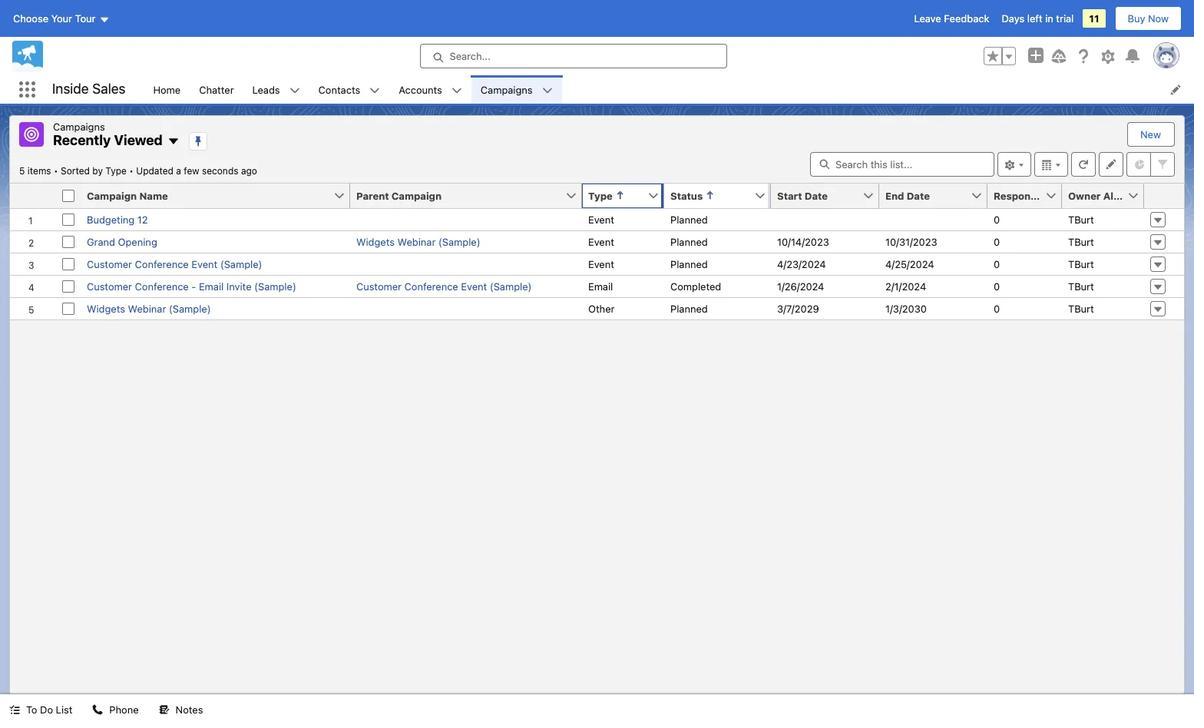 Task type: describe. For each thing, give the bounding box(es) containing it.
sales
[[92, 81, 126, 97]]

event for conference
[[588, 258, 615, 270]]

status
[[671, 189, 703, 202]]

new button
[[1129, 123, 1174, 146]]

1/3/2030
[[886, 302, 927, 315]]

0 vertical spatial widgets webinar (sample) link
[[356, 235, 481, 248]]

0 horizontal spatial widgets webinar (sample) link
[[87, 302, 211, 315]]

contacts link
[[309, 75, 370, 104]]

text default image inside accounts list item
[[452, 85, 462, 96]]

to do list
[[26, 704, 73, 716]]

end date button
[[880, 183, 971, 208]]

campaign inside "button"
[[392, 189, 442, 202]]

2/1/2024
[[886, 280, 927, 292]]

owner alias
[[1069, 189, 1128, 202]]

recently viewed status
[[19, 165, 136, 176]]

list
[[56, 704, 73, 716]]

customer conference - email invite (sample) link
[[87, 280, 296, 292]]

10/14/2023
[[777, 235, 830, 248]]

leave feedback link
[[915, 12, 990, 25]]

ago
[[241, 165, 257, 176]]

4/25/2024
[[886, 258, 935, 270]]

buy
[[1128, 12, 1146, 25]]

campaigns inside campaigns list item
[[481, 83, 533, 96]]

campaigns list item
[[472, 75, 562, 104]]

Search Recently Viewed list view. search field
[[811, 152, 995, 176]]

budgeting 12
[[87, 213, 148, 225]]

parent campaign button
[[350, 183, 565, 208]]

customer for email
[[87, 280, 132, 292]]

action image
[[1145, 183, 1185, 208]]

-
[[192, 280, 196, 292]]

invite
[[227, 280, 252, 292]]

0 vertical spatial widgets
[[356, 235, 395, 248]]

recently viewed
[[53, 132, 163, 148]]

trial
[[1057, 12, 1074, 25]]

tburt for 4/25/2024
[[1069, 258, 1095, 270]]

chatter link
[[190, 75, 243, 104]]

buy now button
[[1115, 6, 1182, 31]]

left
[[1028, 12, 1043, 25]]

recently viewed|campaigns|list view element
[[9, 115, 1185, 695]]

name
[[139, 189, 168, 202]]

date for start date
[[805, 189, 828, 202]]

0 horizontal spatial customer conference event (sample) link
[[87, 258, 262, 270]]

campaign name
[[87, 189, 168, 202]]

do
[[40, 704, 53, 716]]

leads
[[252, 83, 280, 96]]

text default image inside to do list button
[[9, 705, 20, 715]]

cell for budgeting 12
[[350, 209, 582, 230]]

responses in campaign element
[[988, 183, 1072, 209]]

budgeting 12 link
[[87, 213, 148, 225]]

customer for event
[[87, 258, 132, 270]]

2 email from the left
[[588, 280, 613, 292]]

phone
[[109, 704, 139, 716]]

1 email from the left
[[199, 280, 224, 292]]

search...
[[450, 50, 491, 62]]

contacts list item
[[309, 75, 390, 104]]

opening
[[118, 235, 157, 248]]

0 for 1/3/2030
[[994, 302, 1000, 315]]

to
[[26, 704, 37, 716]]

campaign name button
[[81, 183, 333, 208]]

owner alias element
[[1063, 183, 1154, 209]]

5
[[19, 165, 25, 176]]

grand
[[87, 235, 115, 248]]

few
[[184, 165, 199, 176]]

webinar for left widgets webinar (sample) link
[[128, 302, 166, 315]]

1 tburt from the top
[[1069, 213, 1095, 225]]

12
[[137, 213, 148, 225]]

conference for event
[[135, 258, 189, 270]]

tburt for 2/1/2024
[[1069, 280, 1095, 292]]

10/31/2023
[[886, 235, 938, 248]]

home link
[[144, 75, 190, 104]]

text default image up a
[[167, 135, 180, 148]]

choose
[[13, 12, 48, 25]]

viewed
[[114, 132, 163, 148]]

event for opening
[[588, 235, 615, 248]]

2 • from the left
[[129, 165, 134, 176]]

leads list item
[[243, 75, 309, 104]]

leave
[[915, 12, 942, 25]]

action element
[[1145, 183, 1185, 209]]

feedback
[[944, 12, 990, 25]]

1 vertical spatial customer conference event (sample) link
[[356, 280, 532, 292]]

recently viewed grid
[[10, 183, 1185, 320]]

campaign inside button
[[87, 189, 137, 202]]

notes
[[176, 704, 203, 716]]

leads link
[[243, 75, 289, 104]]

text default image inside phone button
[[92, 705, 103, 715]]

text default image inside contacts list item
[[370, 85, 381, 96]]

0 for 10/31/2023
[[994, 235, 1000, 248]]

planned for 0
[[671, 213, 708, 225]]

now
[[1149, 12, 1169, 25]]

11
[[1090, 12, 1100, 25]]

1 vertical spatial widgets
[[87, 302, 125, 315]]

event for 12
[[588, 213, 615, 225]]



Task type: vqa. For each thing, say whether or not it's contained in the screenshot.
Recently
yes



Task type: locate. For each thing, give the bounding box(es) containing it.
campaign up budgeting
[[87, 189, 137, 202]]

campaigns down inside
[[53, 121, 105, 133]]

item number image
[[10, 183, 56, 208]]

widgets down "grand"
[[87, 302, 125, 315]]

email
[[199, 280, 224, 292], [588, 280, 613, 292]]

text default image right leads
[[289, 85, 300, 96]]

0 horizontal spatial customer conference event (sample)
[[87, 258, 262, 270]]

inside
[[52, 81, 89, 97]]

0 vertical spatial type
[[106, 165, 127, 176]]

1 horizontal spatial •
[[129, 165, 134, 176]]

2 tburt from the top
[[1069, 235, 1095, 248]]

campaign right parent
[[392, 189, 442, 202]]

1 horizontal spatial customer conference event (sample) link
[[356, 280, 532, 292]]

4/23/2024
[[777, 258, 826, 270]]

text default image left phone
[[92, 705, 103, 715]]

0 horizontal spatial campaigns
[[53, 121, 105, 133]]

text default image right contacts
[[370, 85, 381, 96]]

1 • from the left
[[54, 165, 58, 176]]

new
[[1141, 128, 1162, 141]]

1 planned from the top
[[671, 213, 708, 225]]

start date
[[777, 189, 828, 202]]

5 items • sorted by type • updated a few seconds ago
[[19, 165, 257, 176]]

campaigns
[[481, 83, 533, 96], [53, 121, 105, 133]]

start date element
[[771, 183, 889, 209]]

type
[[106, 165, 127, 176], [588, 189, 613, 202]]

1 horizontal spatial date
[[907, 189, 930, 202]]

widgets down parent
[[356, 235, 395, 248]]

inside sales
[[52, 81, 126, 97]]

none search field inside recently viewed|campaigns|list view element
[[811, 152, 995, 176]]

2 date from the left
[[907, 189, 930, 202]]

notes button
[[150, 695, 212, 725]]

email right - at the top left of the page
[[199, 280, 224, 292]]

0 horizontal spatial widgets webinar (sample)
[[87, 302, 211, 315]]

0 vertical spatial widgets webinar (sample)
[[356, 235, 481, 248]]

choose your tour button
[[12, 6, 110, 31]]

webinar down the customer conference - email invite (sample)
[[128, 302, 166, 315]]

2 0 from the top
[[994, 235, 1000, 248]]

5 0 from the top
[[994, 302, 1000, 315]]

tburt for 10/31/2023
[[1069, 235, 1095, 248]]

campaigns link
[[472, 75, 542, 104]]

email up other
[[588, 280, 613, 292]]

alias
[[1104, 189, 1128, 202]]

1 0 from the top
[[994, 213, 1000, 225]]

event
[[588, 213, 615, 225], [588, 235, 615, 248], [192, 258, 218, 270], [588, 258, 615, 270], [461, 280, 487, 292]]

• left 'updated'
[[129, 165, 134, 176]]

parent
[[356, 189, 389, 202]]

0 horizontal spatial widgets
[[87, 302, 125, 315]]

1 horizontal spatial campaign
[[392, 189, 442, 202]]

items
[[27, 165, 51, 176]]

date right start
[[805, 189, 828, 202]]

cell
[[56, 183, 81, 209], [350, 209, 582, 230], [350, 252, 582, 275], [350, 297, 582, 319]]

search... button
[[420, 44, 727, 68]]

text default image left notes
[[159, 705, 169, 715]]

0 vertical spatial customer conference event (sample) link
[[87, 258, 262, 270]]

date right end
[[907, 189, 930, 202]]

end date element
[[880, 183, 997, 209]]

start date button
[[771, 183, 863, 208]]

2 planned from the top
[[671, 235, 708, 248]]

type inside type button
[[588, 189, 613, 202]]

in
[[1046, 12, 1054, 25]]

4 tburt from the top
[[1069, 280, 1095, 292]]

2 campaign from the left
[[392, 189, 442, 202]]

chatter
[[199, 83, 234, 96]]

leave feedback
[[915, 12, 990, 25]]

date inside end date "button"
[[907, 189, 930, 202]]

item number element
[[10, 183, 56, 209]]

•
[[54, 165, 58, 176], [129, 165, 134, 176]]

to do list button
[[0, 695, 82, 725]]

1 vertical spatial customer conference event (sample)
[[356, 280, 532, 292]]

0 vertical spatial campaigns
[[481, 83, 533, 96]]

grand opening link
[[87, 235, 157, 248]]

0 horizontal spatial campaign
[[87, 189, 137, 202]]

3/7/2029
[[777, 302, 819, 315]]

3 planned from the top
[[671, 258, 708, 270]]

budgeting
[[87, 213, 135, 225]]

type button
[[582, 183, 648, 208]]

buy now
[[1128, 12, 1169, 25]]

widgets webinar (sample) link down parent campaign on the left top of page
[[356, 235, 481, 248]]

other
[[588, 302, 615, 315]]

campaign
[[87, 189, 137, 202], [392, 189, 442, 202]]

None search field
[[811, 152, 995, 176]]

1 vertical spatial widgets webinar (sample) link
[[87, 302, 211, 315]]

accounts
[[399, 83, 442, 96]]

home
[[153, 83, 181, 96]]

campaigns down search... at the left of page
[[481, 83, 533, 96]]

completed
[[671, 280, 722, 292]]

planned for 3/7/2029
[[671, 302, 708, 315]]

end date
[[886, 189, 930, 202]]

0 for 4/25/2024
[[994, 258, 1000, 270]]

webinar down parent campaign on the left top of page
[[398, 235, 436, 248]]

parent campaign
[[356, 189, 442, 202]]

1 horizontal spatial campaigns
[[481, 83, 533, 96]]

0 horizontal spatial email
[[199, 280, 224, 292]]

widgets webinar (sample) down parent campaign on the left top of page
[[356, 235, 481, 248]]

1 horizontal spatial customer conference event (sample)
[[356, 280, 532, 292]]

status element
[[665, 183, 781, 209]]

1 date from the left
[[805, 189, 828, 202]]

conference for email
[[135, 280, 189, 292]]

days left in trial
[[1002, 12, 1074, 25]]

planned for 4/23/2024
[[671, 258, 708, 270]]

customer conference - email invite (sample)
[[87, 280, 296, 292]]

0 horizontal spatial date
[[805, 189, 828, 202]]

contacts
[[319, 83, 361, 96]]

0 horizontal spatial type
[[106, 165, 127, 176]]

choose your tour
[[13, 12, 96, 25]]

1 vertical spatial campaigns
[[53, 121, 105, 133]]

widgets webinar (sample) link down the customer conference - email invite (sample)
[[87, 302, 211, 315]]

text default image left to
[[9, 705, 20, 715]]

seconds
[[202, 165, 239, 176]]

recently
[[53, 132, 111, 148]]

a
[[176, 165, 181, 176]]

conference
[[135, 258, 189, 270], [135, 280, 189, 292], [405, 280, 458, 292]]

1/26/2024
[[777, 280, 825, 292]]

text default image
[[289, 85, 300, 96], [542, 85, 553, 96], [9, 705, 20, 715], [159, 705, 169, 715]]

4 planned from the top
[[671, 302, 708, 315]]

• right items at the top left of the page
[[54, 165, 58, 176]]

sorted
[[61, 165, 90, 176]]

group
[[984, 47, 1016, 65]]

tour
[[75, 12, 96, 25]]

planned for 10/14/2023
[[671, 235, 708, 248]]

(sample)
[[439, 235, 481, 248], [220, 258, 262, 270], [254, 280, 296, 292], [490, 280, 532, 292], [169, 302, 211, 315]]

grand opening
[[87, 235, 157, 248]]

1 horizontal spatial widgets
[[356, 235, 395, 248]]

0 horizontal spatial webinar
[[128, 302, 166, 315]]

3 0 from the top
[[994, 258, 1000, 270]]

widgets
[[356, 235, 395, 248], [87, 302, 125, 315]]

widgets webinar (sample) down the customer conference - email invite (sample)
[[87, 302, 211, 315]]

type element
[[582, 183, 674, 209]]

list containing home
[[144, 75, 1195, 104]]

date inside start date button
[[805, 189, 828, 202]]

1 horizontal spatial webinar
[[398, 235, 436, 248]]

campaign name element
[[81, 183, 360, 209]]

0 vertical spatial customer conference event (sample)
[[87, 258, 262, 270]]

text default image down search... button
[[542, 85, 553, 96]]

4 0 from the top
[[994, 280, 1000, 292]]

tburt for 1/3/2030
[[1069, 302, 1095, 315]]

planned
[[671, 213, 708, 225], [671, 235, 708, 248], [671, 258, 708, 270], [671, 302, 708, 315]]

accounts list item
[[390, 75, 472, 104]]

cell for customer conference event (sample)
[[350, 252, 582, 275]]

1 vertical spatial webinar
[[128, 302, 166, 315]]

owner
[[1069, 189, 1101, 202]]

by
[[92, 165, 103, 176]]

customer conference event (sample) link
[[87, 258, 262, 270], [356, 280, 532, 292]]

tburt
[[1069, 213, 1095, 225], [1069, 235, 1095, 248], [1069, 258, 1095, 270], [1069, 280, 1095, 292], [1069, 302, 1095, 315]]

1 horizontal spatial email
[[588, 280, 613, 292]]

1 horizontal spatial widgets webinar (sample) link
[[356, 235, 481, 248]]

start
[[777, 189, 803, 202]]

0 for 2/1/2024
[[994, 280, 1000, 292]]

5 tburt from the top
[[1069, 302, 1095, 315]]

text default image
[[370, 85, 381, 96], [452, 85, 462, 96], [167, 135, 180, 148], [92, 705, 103, 715]]

days
[[1002, 12, 1025, 25]]

3 tburt from the top
[[1069, 258, 1095, 270]]

cell for widgets webinar (sample)
[[350, 297, 582, 319]]

1 horizontal spatial widgets webinar (sample)
[[356, 235, 481, 248]]

0
[[994, 213, 1000, 225], [994, 235, 1000, 248], [994, 258, 1000, 270], [994, 280, 1000, 292], [994, 302, 1000, 315]]

date for end date
[[907, 189, 930, 202]]

parent campaign element
[[350, 183, 592, 209]]

campaigns inside recently viewed|campaigns|list view element
[[53, 121, 105, 133]]

customer conference event (sample)
[[87, 258, 262, 270], [356, 280, 532, 292]]

your
[[51, 12, 72, 25]]

phone button
[[83, 695, 148, 725]]

text default image inside campaigns list item
[[542, 85, 553, 96]]

text default image right accounts on the top left of the page
[[452, 85, 462, 96]]

owner alias button
[[1063, 183, 1128, 208]]

accounts link
[[390, 75, 452, 104]]

webinar for top widgets webinar (sample) link
[[398, 235, 436, 248]]

text default image inside notes button
[[159, 705, 169, 715]]

updated
[[136, 165, 174, 176]]

text default image inside leads "list item"
[[289, 85, 300, 96]]

status button
[[665, 183, 754, 208]]

1 campaign from the left
[[87, 189, 137, 202]]

1 vertical spatial type
[[588, 189, 613, 202]]

0 horizontal spatial •
[[54, 165, 58, 176]]

list
[[144, 75, 1195, 104]]

end
[[886, 189, 905, 202]]

1 horizontal spatial type
[[588, 189, 613, 202]]

1 vertical spatial widgets webinar (sample)
[[87, 302, 211, 315]]

0 vertical spatial webinar
[[398, 235, 436, 248]]



